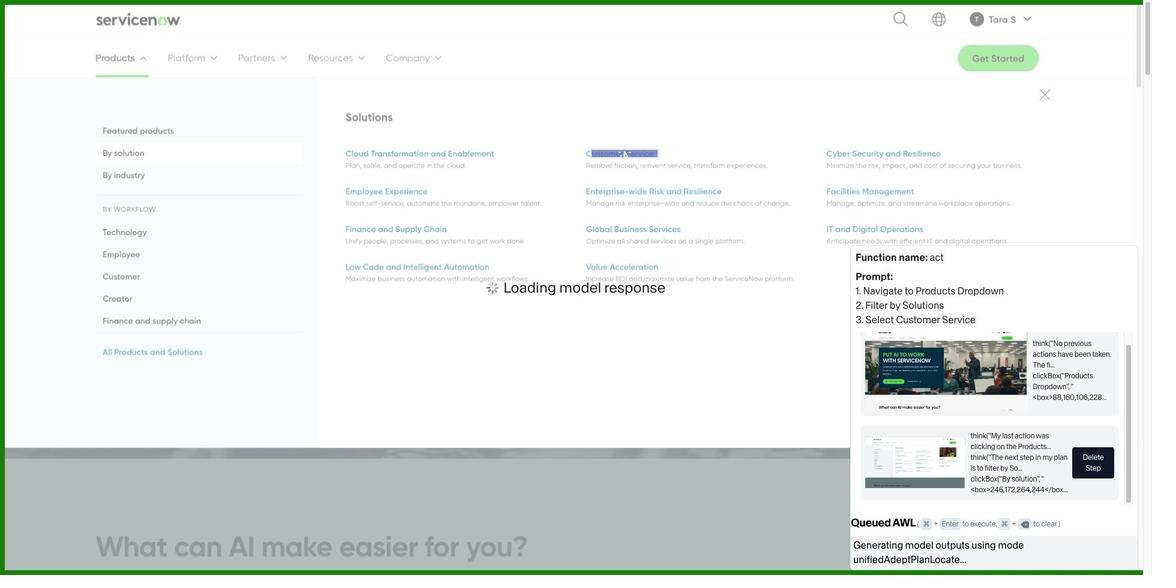 Task type: vqa. For each thing, say whether or not it's contained in the screenshot.
"SERVICENOW" image
yes



Task type: locate. For each thing, give the bounding box(es) containing it.
servicenow image
[[96, 12, 183, 26]]



Task type: describe. For each thing, give the bounding box(es) containing it.
arc image
[[1032, 14, 1040, 24]]



